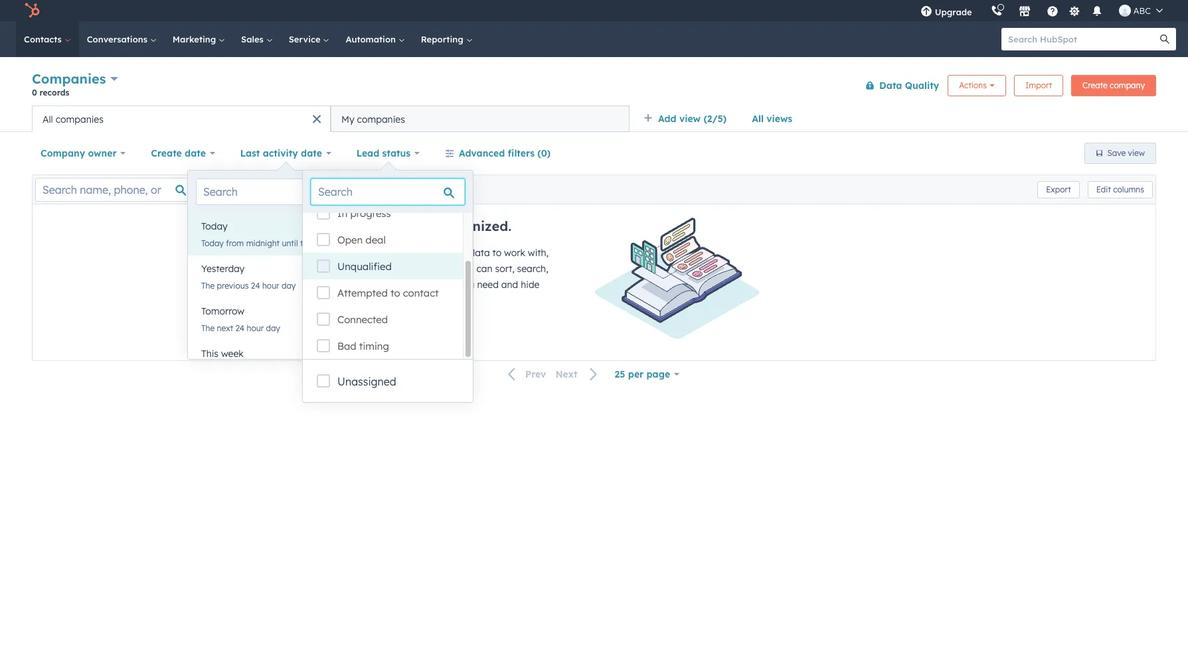 Task type: describe. For each thing, give the bounding box(es) containing it.
to right data
[[493, 247, 502, 259]]

0 horizontal spatial what
[[361, 295, 383, 307]]

create company button
[[1072, 75, 1157, 96]]

time
[[361, 218, 394, 235]]

calling icon button
[[986, 2, 1009, 19]]

service
[[289, 34, 323, 45]]

open
[[338, 234, 363, 247]]

progress
[[351, 207, 391, 220]]

create for create date
[[151, 148, 182, 160]]

settings link
[[1067, 4, 1084, 18]]

this week button
[[188, 341, 374, 368]]

save view button
[[1085, 143, 1157, 164]]

0 vertical spatial you
[[458, 263, 474, 275]]

organized.
[[441, 218, 512, 235]]

upgrade
[[936, 7, 973, 17]]

hubspot image
[[24, 3, 40, 19]]

to left get
[[398, 218, 411, 235]]

timing
[[359, 340, 389, 353]]

bad
[[338, 340, 357, 353]]

companies banner
[[32, 68, 1157, 106]]

advanced filters (0)
[[459, 148, 551, 160]]

Search search field
[[311, 179, 465, 205]]

Search search field
[[196, 179, 376, 205]]

sort,
[[495, 263, 515, 275]]

view for add
[[680, 113, 701, 125]]

create date
[[151, 148, 206, 160]]

create for create company
[[1083, 80, 1108, 90]]

25 per page button
[[607, 362, 689, 388]]

last
[[240, 148, 260, 160]]

calling icon image
[[991, 5, 1003, 17]]

to left find
[[403, 279, 412, 291]]

abc button
[[1112, 0, 1172, 21]]

Search name, phone, or domain search field
[[35, 178, 197, 202]]

brad klo image
[[1120, 5, 1132, 17]]

1 vertical spatial you
[[459, 279, 475, 291]]

conversations
[[87, 34, 150, 45]]

filters
[[508, 148, 535, 160]]

to inside list box
[[391, 287, 400, 300]]

data quality button
[[857, 72, 941, 99]]

notifications button
[[1086, 0, 1109, 21]]

service link
[[281, 21, 338, 57]]

contact
[[403, 287, 439, 300]]

import button
[[1015, 75, 1064, 96]]

all companies
[[43, 113, 104, 125]]

company owner button
[[32, 140, 134, 167]]

search,
[[517, 263, 549, 275]]

this
[[201, 348, 219, 360]]

25
[[615, 369, 626, 381]]

from
[[226, 239, 244, 249]]

get
[[415, 218, 437, 235]]

the
[[300, 239, 312, 249]]

automation
[[346, 34, 399, 45]]

owner
[[88, 148, 117, 160]]

next button
[[551, 366, 607, 384]]

date inside popup button
[[185, 148, 206, 160]]

1 horizontal spatial what
[[434, 279, 456, 291]]

hubspot link
[[16, 3, 50, 19]]

data
[[880, 79, 903, 91]]

edit
[[1097, 184, 1112, 194]]

my companies button
[[331, 106, 630, 132]]

companies
[[32, 70, 106, 87]]

this week
[[201, 348, 244, 360]]

automation link
[[338, 21, 413, 57]]

companies for my companies
[[357, 113, 405, 125]]

open deal
[[338, 234, 386, 247]]

prev
[[526, 369, 547, 381]]

lead status
[[357, 148, 411, 160]]

marketing link
[[165, 21, 233, 57]]

save view
[[1108, 148, 1146, 158]]

edit columns button
[[1088, 181, 1154, 198]]

midnight
[[246, 239, 280, 249]]

marketplaces image
[[1019, 6, 1031, 18]]

menu containing abc
[[912, 0, 1173, 21]]

the for tomorrow
[[201, 324, 215, 334]]

contacts
[[24, 34, 64, 45]]

hour for tomorrow
[[247, 324, 264, 334]]

company owner
[[41, 148, 117, 160]]

company
[[1111, 80, 1146, 90]]

0
[[32, 88, 37, 98]]

edit columns
[[1097, 184, 1145, 194]]

add view (2/5)
[[659, 113, 727, 125]]

find
[[415, 279, 432, 291]]

data quality
[[880, 79, 940, 91]]

deal
[[366, 234, 386, 247]]

unqualified
[[338, 261, 392, 273]]

time to get organized.
[[361, 218, 512, 235]]

save
[[1108, 148, 1127, 158]]

records
[[40, 88, 69, 98]]

don't.
[[404, 295, 429, 307]]

actions
[[960, 80, 988, 90]]

export button
[[1038, 181, 1080, 198]]

columns
[[1114, 184, 1145, 194]]

add view (2/5) button
[[635, 106, 744, 132]]

after,
[[432, 263, 456, 275]]

work
[[505, 247, 526, 259]]

search image
[[1161, 35, 1170, 44]]



Task type: locate. For each thing, give the bounding box(es) containing it.
upgrade image
[[921, 6, 933, 18]]

hour inside "tomorrow the next 24 hour day"
[[247, 324, 264, 334]]

in
[[338, 207, 348, 220]]

24 inside "tomorrow the next 24 hour day"
[[236, 324, 245, 334]]

1 horizontal spatial create
[[1083, 80, 1108, 90]]

companies inside "button"
[[357, 113, 405, 125]]

0 vertical spatial hour
[[262, 281, 280, 291]]

start
[[361, 247, 383, 259]]

next
[[556, 369, 578, 381]]

what up connected at the left of page
[[361, 295, 383, 307]]

1 horizontal spatial companies
[[357, 113, 405, 125]]

time
[[344, 239, 360, 249]]

0 horizontal spatial view
[[680, 113, 701, 125]]

conversations link
[[79, 21, 165, 57]]

create down "all companies" button
[[151, 148, 182, 160]]

24 right next
[[236, 324, 245, 334]]

sales
[[241, 34, 266, 45]]

0 horizontal spatial and
[[361, 279, 378, 291]]

today up from
[[201, 221, 228, 233]]

giving
[[399, 247, 426, 259]]

bad timing
[[338, 340, 389, 353]]

view right save on the right
[[1129, 148, 1146, 158]]

hour up tomorrow button
[[262, 281, 280, 291]]

menu
[[912, 0, 1173, 21]]

1 horizontal spatial all
[[752, 113, 764, 125]]

1 vertical spatial create
[[151, 148, 182, 160]]

Search HubSpot search field
[[1002, 28, 1165, 51]]

reporting
[[421, 34, 466, 45]]

all for all views
[[752, 113, 764, 125]]

2 and from the left
[[502, 279, 519, 291]]

settings image
[[1070, 6, 1081, 18]]

day inside "tomorrow the next 24 hour day"
[[266, 324, 280, 334]]

1 vertical spatial today
[[201, 239, 224, 249]]

and down like
[[361, 279, 378, 291]]

help button
[[1042, 0, 1065, 21]]

0 horizontal spatial all
[[43, 113, 53, 125]]

data
[[470, 247, 490, 259]]

in progress
[[338, 207, 391, 220]]

need
[[477, 279, 499, 291]]

0 vertical spatial the
[[201, 281, 215, 291]]

companies inside button
[[56, 113, 104, 125]]

views
[[767, 113, 793, 125]]

view
[[680, 113, 701, 125], [1129, 148, 1146, 158]]

pagination navigation
[[500, 366, 607, 384]]

0 records
[[32, 88, 69, 98]]

create company
[[1083, 80, 1146, 90]]

0 vertical spatial create
[[1083, 80, 1108, 90]]

create left company
[[1083, 80, 1108, 90]]

all inside button
[[43, 113, 53, 125]]

hour inside yesterday the previous 24 hour day
[[262, 281, 280, 291]]

all companies button
[[32, 106, 331, 132]]

and
[[361, 279, 378, 291], [502, 279, 519, 291]]

date right "activity"
[[301, 148, 322, 160]]

view inside add view (2/5) popup button
[[680, 113, 701, 125]]

yesterday button
[[188, 256, 374, 282]]

marketplaces button
[[1011, 0, 1039, 21]]

start by giving hubspot data to work with, like companies. after, you can sort, search, and filter to find what you need and hide what you don't.
[[361, 247, 549, 307]]

companies.
[[378, 263, 430, 275]]

sales link
[[233, 21, 281, 57]]

the for yesterday
[[201, 281, 215, 291]]

previous
[[217, 281, 249, 291]]

with,
[[528, 247, 549, 259]]

marketing
[[173, 34, 219, 45]]

to
[[398, 218, 411, 235], [493, 247, 502, 259], [403, 279, 412, 291], [391, 287, 400, 300]]

0 horizontal spatial day
[[266, 324, 280, 334]]

1 vertical spatial the
[[201, 324, 215, 334]]

you
[[458, 263, 474, 275], [459, 279, 475, 291], [385, 295, 401, 307]]

0 vertical spatial day
[[282, 281, 296, 291]]

day up tomorrow button
[[282, 281, 296, 291]]

all down 0 records
[[43, 113, 53, 125]]

advanced
[[459, 148, 505, 160]]

reporting link
[[413, 21, 481, 57]]

list box for search search field
[[303, 200, 473, 360]]

hour right next
[[247, 324, 264, 334]]

hour
[[262, 281, 280, 291], [247, 324, 264, 334]]

create inside popup button
[[151, 148, 182, 160]]

1 vertical spatial 24
[[236, 324, 245, 334]]

attempted
[[338, 287, 388, 300]]

2 the from the top
[[201, 324, 215, 334]]

status
[[383, 148, 411, 160]]

24 for tomorrow
[[236, 324, 245, 334]]

0 vertical spatial view
[[680, 113, 701, 125]]

my companies
[[342, 113, 405, 125]]

1 today from the top
[[201, 221, 228, 233]]

1 horizontal spatial date
[[301, 148, 322, 160]]

by
[[385, 247, 396, 259]]

create
[[1083, 80, 1108, 90], [151, 148, 182, 160]]

and down sort,
[[502, 279, 519, 291]]

day
[[282, 281, 296, 291], [266, 324, 280, 334]]

you left need
[[459, 279, 475, 291]]

2 date from the left
[[301, 148, 322, 160]]

today button
[[188, 213, 374, 240]]

notifications image
[[1092, 6, 1104, 18]]

0 horizontal spatial 24
[[236, 324, 245, 334]]

0 vertical spatial today
[[201, 221, 228, 233]]

24 for yesterday
[[251, 281, 260, 291]]

view inside save view 'button'
[[1129, 148, 1146, 158]]

can
[[477, 263, 493, 275]]

hour for yesterday
[[262, 281, 280, 291]]

24 right previous
[[251, 281, 260, 291]]

hubspot
[[428, 247, 467, 259]]

2 vertical spatial you
[[385, 295, 401, 307]]

companies for all companies
[[56, 113, 104, 125]]

1 and from the left
[[361, 279, 378, 291]]

0 vertical spatial 24
[[251, 281, 260, 291]]

list box containing today
[[188, 213, 384, 383]]

list box for search search box
[[188, 213, 384, 383]]

(0)
[[538, 148, 551, 160]]

lead status button
[[348, 140, 429, 167]]

prev button
[[500, 366, 551, 384]]

quality
[[906, 79, 940, 91]]

company
[[41, 148, 85, 160]]

day up this week button
[[266, 324, 280, 334]]

24 inside yesterday the previous 24 hour day
[[251, 281, 260, 291]]

the
[[201, 281, 215, 291], [201, 324, 215, 334]]

1 horizontal spatial view
[[1129, 148, 1146, 158]]

1 the from the top
[[201, 281, 215, 291]]

0 horizontal spatial create
[[151, 148, 182, 160]]

0 horizontal spatial companies
[[56, 113, 104, 125]]

all left views
[[752, 113, 764, 125]]

day for yesterday
[[282, 281, 296, 291]]

current
[[315, 239, 341, 249]]

2 all from the left
[[43, 113, 53, 125]]

1 companies from the left
[[56, 113, 104, 125]]

activity
[[263, 148, 298, 160]]

today left from
[[201, 239, 224, 249]]

view for save
[[1129, 148, 1146, 158]]

the left next
[[201, 324, 215, 334]]

1 horizontal spatial day
[[282, 281, 296, 291]]

2 today from the top
[[201, 239, 224, 249]]

help image
[[1047, 6, 1059, 18]]

day inside yesterday the previous 24 hour day
[[282, 281, 296, 291]]

24
[[251, 281, 260, 291], [236, 324, 245, 334]]

week
[[221, 348, 244, 360]]

create date button
[[142, 140, 224, 167]]

you left can
[[458, 263, 474, 275]]

the inside "tomorrow the next 24 hour day"
[[201, 324, 215, 334]]

last activity date button
[[232, 140, 340, 167]]

1 vertical spatial view
[[1129, 148, 1146, 158]]

you down filter
[[385, 295, 401, 307]]

date down "all companies" button
[[185, 148, 206, 160]]

1 date from the left
[[185, 148, 206, 160]]

lead
[[357, 148, 380, 160]]

0 vertical spatial what
[[434, 279, 456, 291]]

all views link
[[744, 106, 802, 132]]

tomorrow
[[201, 306, 245, 318]]

per
[[629, 369, 644, 381]]

companies up company owner
[[56, 113, 104, 125]]

1 horizontal spatial 24
[[251, 281, 260, 291]]

today today from midnight until the current time
[[201, 221, 360, 249]]

1 horizontal spatial and
[[502, 279, 519, 291]]

0 horizontal spatial date
[[185, 148, 206, 160]]

view right add
[[680, 113, 701, 125]]

what down after,
[[434, 279, 456, 291]]

2 companies from the left
[[357, 113, 405, 125]]

to left the don't.
[[391, 287, 400, 300]]

all for all companies
[[43, 113, 53, 125]]

page
[[647, 369, 671, 381]]

1 all from the left
[[752, 113, 764, 125]]

all views
[[752, 113, 793, 125]]

companies button
[[32, 69, 118, 88]]

1 vertical spatial day
[[266, 324, 280, 334]]

25 per page
[[615, 369, 671, 381]]

tomorrow button
[[188, 298, 374, 325]]

list box
[[303, 200, 473, 360], [188, 213, 384, 383]]

filter
[[380, 279, 401, 291]]

the inside yesterday the previous 24 hour day
[[201, 281, 215, 291]]

last activity date
[[240, 148, 322, 160]]

create inside button
[[1083, 80, 1108, 90]]

day for tomorrow
[[266, 324, 280, 334]]

import
[[1026, 80, 1053, 90]]

(2/5)
[[704, 113, 727, 125]]

date inside dropdown button
[[301, 148, 322, 160]]

1 vertical spatial what
[[361, 295, 383, 307]]

contacts link
[[16, 21, 79, 57]]

1 vertical spatial hour
[[247, 324, 264, 334]]

list box containing in progress
[[303, 200, 473, 360]]

the down yesterday
[[201, 281, 215, 291]]

until
[[282, 239, 298, 249]]

companies right my
[[357, 113, 405, 125]]



Task type: vqa. For each thing, say whether or not it's contained in the screenshot.
Start by giving HubSpot data to work with, like Companies. After, you can sort, search, and filter to find what you need and hide what you don't.
yes



